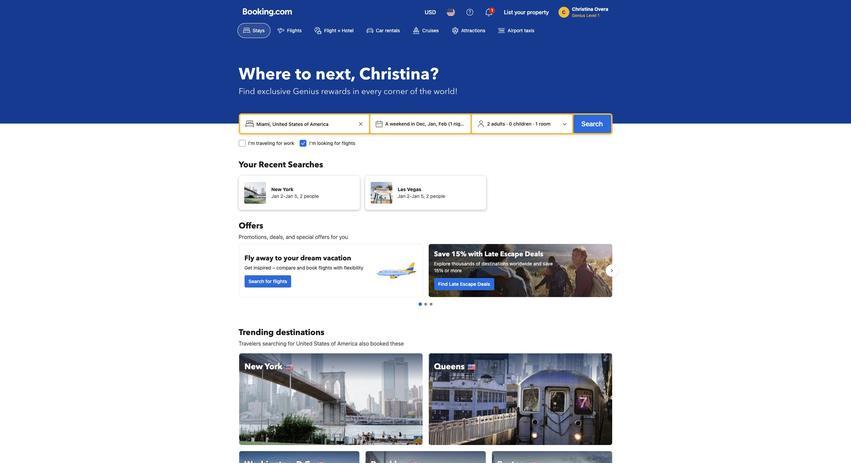 Task type: vqa. For each thing, say whether or not it's contained in the screenshot.
area,
no



Task type: describe. For each thing, give the bounding box(es) containing it.
list your property link
[[500, 4, 553, 20]]

c
[[562, 9, 566, 15]]

stays
[[253, 28, 265, 33]]

work
[[284, 140, 294, 146]]

flights inside fly away to your dream vacation get inspired – compare and book flights with flexibility
[[319, 265, 332, 271]]

corner
[[384, 86, 408, 97]]

i'm looking for flights
[[309, 140, 355, 146]]

people for new york jan 2-jan 5, 2 people
[[304, 193, 319, 199]]

overa
[[595, 6, 609, 12]]

deals,
[[270, 234, 284, 240]]

traveling
[[256, 140, 275, 146]]

and inside 'save 15% with late escape deals explore thousands of destinations worldwide and save 15% or more'
[[534, 261, 542, 267]]

jan,
[[428, 121, 437, 127]]

your
[[239, 159, 257, 171]]

thousands
[[452, 261, 475, 267]]

flight + hotel link
[[309, 23, 359, 38]]

hotel
[[342, 28, 354, 33]]

2- for vegas
[[407, 193, 412, 199]]

escape inside find late escape deals link
[[460, 281, 476, 287]]

world!
[[434, 86, 458, 97]]

find inside region
[[438, 281, 448, 287]]

Where are you going? field
[[254, 118, 357, 130]]

fly
[[245, 254, 254, 263]]

flight + hotel
[[324, 28, 354, 33]]

offers promotions, deals, and special offers for you
[[239, 221, 348, 240]]

night)
[[454, 121, 467, 127]]

compare
[[276, 265, 296, 271]]

2 jan from the left
[[285, 193, 293, 199]]

queens
[[434, 362, 465, 373]]

to inside where to next, christina? find exclusive genius rewards in every corner of the world!
[[295, 63, 312, 86]]

flexibility
[[344, 265, 364, 271]]

next,
[[316, 63, 355, 86]]

fly away to your dream vacation image
[[375, 250, 417, 292]]

rewards
[[321, 86, 351, 97]]

a
[[385, 121, 389, 127]]

0 horizontal spatial 15%
[[434, 268, 444, 274]]

booked
[[371, 341, 389, 347]]

to inside fly away to your dream vacation get inspired – compare and book flights with flexibility
[[275, 254, 282, 263]]

vacation
[[323, 254, 351, 263]]

recent
[[259, 159, 286, 171]]

new for new york
[[245, 362, 263, 373]]

people for las vegas jan 2-jan 5, 2 people
[[430, 193, 445, 199]]

2 horizontal spatial flights
[[342, 140, 355, 146]]

airport taxis
[[508, 28, 535, 33]]

taxis
[[524, 28, 535, 33]]

search for search for flights
[[249, 279, 264, 284]]

a weekend in dec, jan, feb (1 night)
[[385, 121, 467, 127]]

attractions link
[[446, 23, 491, 38]]

adults
[[491, 121, 505, 127]]

worldwide
[[510, 261, 532, 267]]

1 button
[[481, 4, 497, 20]]

+
[[338, 28, 341, 33]]

stays link
[[237, 23, 271, 38]]

states
[[314, 341, 330, 347]]

a weekend in dec, jan, feb (1 night) button
[[383, 118, 468, 130]]

new york jan 2-jan 5, 2 people
[[271, 187, 319, 199]]

vegas
[[407, 187, 422, 192]]

christina overa genius level 1
[[572, 6, 609, 18]]

the
[[420, 86, 432, 97]]

inspired
[[254, 265, 271, 271]]

in inside button
[[411, 121, 415, 127]]

2- for york
[[280, 193, 285, 199]]

las
[[398, 187, 406, 192]]

york for new york
[[265, 362, 283, 373]]

cruises
[[422, 28, 439, 33]]

3 jan from the left
[[398, 193, 406, 199]]

las vegas jan 2-jan 5, 2 people
[[398, 187, 445, 199]]

2 inside 2 adults · 0 children · 1 room dropdown button
[[487, 121, 490, 127]]

2 for las vegas jan 2-jan 5, 2 people
[[426, 193, 429, 199]]

in inside where to next, christina? find exclusive genius rewards in every corner of the world!
[[353, 86, 359, 97]]

special
[[296, 234, 314, 240]]

exclusive
[[257, 86, 291, 97]]

for inside "link"
[[266, 279, 272, 284]]

offers
[[315, 234, 330, 240]]

new for new york jan 2-jan 5, 2 people
[[271, 187, 282, 192]]

travelers
[[239, 341, 261, 347]]

property
[[527, 9, 549, 15]]

offers
[[239, 221, 263, 232]]

genius inside christina overa genius level 1
[[572, 13, 586, 18]]

1 jan from the left
[[271, 193, 279, 199]]

trending
[[239, 327, 274, 339]]

room
[[539, 121, 551, 127]]

(1
[[448, 121, 452, 127]]

group of friends hiking in the mountains on a sunny day image
[[429, 244, 612, 297]]

1 inside 2 adults · 0 children · 1 room dropdown button
[[536, 121, 538, 127]]

fly away to your dream vacation get inspired – compare and book flights with flexibility
[[245, 254, 364, 271]]

christina
[[572, 6, 594, 12]]

also
[[359, 341, 369, 347]]

children
[[513, 121, 532, 127]]

late inside find late escape deals link
[[449, 281, 459, 287]]

search for flights link
[[245, 276, 291, 288]]

new york link
[[239, 353, 423, 446]]

queens link
[[428, 353, 613, 446]]

away
[[256, 254, 274, 263]]

region containing save 15% with late escape deals
[[233, 241, 618, 300]]

book
[[306, 265, 317, 271]]

search for search
[[582, 120, 603, 128]]

car rentals
[[376, 28, 400, 33]]

i'm
[[248, 140, 255, 146]]

1 · from the left
[[507, 121, 508, 127]]



Task type: locate. For each thing, give the bounding box(es) containing it.
of inside trending destinations travelers searching for united states of america also booked these
[[331, 341, 336, 347]]

0 horizontal spatial find
[[239, 86, 255, 97]]

escape up worldwide
[[500, 250, 523, 259]]

destinations left worldwide
[[482, 261, 509, 267]]

save
[[434, 250, 450, 259]]

0
[[509, 121, 512, 127]]

deals up worldwide
[[525, 250, 544, 259]]

york inside new york jan 2-jan 5, 2 people
[[283, 187, 294, 192]]

1 horizontal spatial 5,
[[421, 193, 425, 199]]

1 horizontal spatial flights
[[319, 265, 332, 271]]

0 horizontal spatial late
[[449, 281, 459, 287]]

and inside offers promotions, deals, and special offers for you
[[286, 234, 295, 240]]

level
[[587, 13, 597, 18]]

0 vertical spatial 15%
[[452, 250, 467, 259]]

0 horizontal spatial 5,
[[295, 193, 299, 199]]

0 vertical spatial genius
[[572, 13, 586, 18]]

2 vertical spatial of
[[331, 341, 336, 347]]

2- down vegas
[[407, 193, 412, 199]]

escape inside 'save 15% with late escape deals explore thousands of destinations worldwide and save 15% or more'
[[500, 250, 523, 259]]

cruises link
[[407, 23, 445, 38]]

2 horizontal spatial of
[[476, 261, 481, 267]]

destinations inside 'save 15% with late escape deals explore thousands of destinations worldwide and save 15% or more'
[[482, 261, 509, 267]]

destinations up united
[[276, 327, 325, 339]]

1 vertical spatial genius
[[293, 86, 319, 97]]

0 horizontal spatial deals
[[478, 281, 490, 287]]

for right the looking
[[334, 140, 341, 146]]

0 horizontal spatial people
[[304, 193, 319, 199]]

1 horizontal spatial 15%
[[452, 250, 467, 259]]

for inside offers promotions, deals, and special offers for you
[[331, 234, 338, 240]]

searches
[[288, 159, 323, 171]]

find inside where to next, christina? find exclusive genius rewards in every corner of the world!
[[239, 86, 255, 97]]

people
[[304, 193, 319, 199], [430, 193, 445, 199]]

new inside new york jan 2-jan 5, 2 people
[[271, 187, 282, 192]]

0 vertical spatial of
[[410, 86, 418, 97]]

1 horizontal spatial new
[[271, 187, 282, 192]]

feb
[[439, 121, 447, 127]]

2 inside new york jan 2-jan 5, 2 people
[[300, 193, 303, 199]]

1 horizontal spatial 1
[[536, 121, 538, 127]]

2 adults · 0 children · 1 room
[[487, 121, 551, 127]]

flights inside "link"
[[273, 279, 287, 284]]

2- inside new york jan 2-jan 5, 2 people
[[280, 193, 285, 199]]

airport
[[508, 28, 523, 33]]

1 horizontal spatial deals
[[525, 250, 544, 259]]

in
[[353, 86, 359, 97], [411, 121, 415, 127]]

flight
[[324, 28, 336, 33]]

of right thousands
[[476, 261, 481, 267]]

0 horizontal spatial and
[[286, 234, 295, 240]]

and right the deals,
[[286, 234, 295, 240]]

0 horizontal spatial new
[[245, 362, 263, 373]]

attractions
[[461, 28, 485, 33]]

of right states
[[331, 341, 336, 347]]

people inside new york jan 2-jan 5, 2 people
[[304, 193, 319, 199]]

find late escape deals link
[[434, 278, 494, 291]]

promotions,
[[239, 234, 268, 240]]

with inside fly away to your dream vacation get inspired – compare and book flights with flexibility
[[334, 265, 343, 271]]

1 horizontal spatial genius
[[572, 13, 586, 18]]

0 horizontal spatial destinations
[[276, 327, 325, 339]]

1 horizontal spatial york
[[283, 187, 294, 192]]

0 horizontal spatial your
[[284, 254, 299, 263]]

for left united
[[288, 341, 295, 347]]

booking.com image
[[243, 8, 292, 16]]

0 horizontal spatial 2
[[300, 193, 303, 199]]

york down the searching in the bottom of the page
[[265, 362, 283, 373]]

main content containing offers
[[233, 221, 618, 464]]

york inside 'main content'
[[265, 362, 283, 373]]

you
[[339, 234, 348, 240]]

york for new york jan 2-jan 5, 2 people
[[283, 187, 294, 192]]

dream
[[300, 254, 322, 263]]

destinations inside trending destinations travelers searching for united states of america also booked these
[[276, 327, 325, 339]]

flights right book
[[319, 265, 332, 271]]

0 vertical spatial deals
[[525, 250, 544, 259]]

save
[[543, 261, 553, 267]]

find down where
[[239, 86, 255, 97]]

to up compare
[[275, 254, 282, 263]]

1 inside christina overa genius level 1
[[598, 13, 600, 18]]

1 horizontal spatial 2-
[[407, 193, 412, 199]]

your
[[515, 9, 526, 15], [284, 254, 299, 263]]

jan down the recent
[[271, 193, 279, 199]]

deals inside find late escape deals link
[[478, 281, 490, 287]]

5,
[[295, 193, 299, 199], [421, 193, 425, 199]]

airport taxis link
[[493, 23, 540, 38]]

0 horizontal spatial of
[[331, 341, 336, 347]]

or
[[445, 268, 449, 274]]

weekend
[[390, 121, 410, 127]]

york
[[283, 187, 294, 192], [265, 362, 283, 373]]

2 people from the left
[[430, 193, 445, 199]]

1 2- from the left
[[280, 193, 285, 199]]

with up thousands
[[468, 250, 483, 259]]

and left book
[[297, 265, 305, 271]]

in left dec,
[[411, 121, 415, 127]]

for inside trending destinations travelers searching for united states of america also booked these
[[288, 341, 295, 347]]

christina?
[[359, 63, 439, 86]]

0 horizontal spatial escape
[[460, 281, 476, 287]]

i'm
[[309, 140, 316, 146]]

2 for new york jan 2-jan 5, 2 people
[[300, 193, 303, 199]]

2
[[487, 121, 490, 127], [300, 193, 303, 199], [426, 193, 429, 199]]

new inside 'main content'
[[245, 362, 263, 373]]

1 horizontal spatial people
[[430, 193, 445, 199]]

for down inspired
[[266, 279, 272, 284]]

1 vertical spatial deals
[[478, 281, 490, 287]]

flights link
[[272, 23, 308, 38]]

1 vertical spatial with
[[334, 265, 343, 271]]

destinations
[[482, 261, 509, 267], [276, 327, 325, 339]]

people inside las vegas jan 2-jan 5, 2 people
[[430, 193, 445, 199]]

1 vertical spatial late
[[449, 281, 459, 287]]

1 vertical spatial in
[[411, 121, 415, 127]]

get
[[245, 265, 252, 271]]

united
[[296, 341, 313, 347]]

1 horizontal spatial of
[[410, 86, 418, 97]]

1 horizontal spatial find
[[438, 281, 448, 287]]

0 vertical spatial search
[[582, 120, 603, 128]]

america
[[337, 341, 358, 347]]

searching
[[263, 341, 287, 347]]

5, inside las vegas jan 2-jan 5, 2 people
[[421, 193, 425, 199]]

deals inside 'save 15% with late escape deals explore thousands of destinations worldwide and save 15% or more'
[[525, 250, 544, 259]]

escape down more
[[460, 281, 476, 287]]

1 vertical spatial escape
[[460, 281, 476, 287]]

1 vertical spatial find
[[438, 281, 448, 287]]

2 2- from the left
[[407, 193, 412, 199]]

· right children
[[533, 121, 534, 127]]

0 vertical spatial new
[[271, 187, 282, 192]]

5, down searches
[[295, 193, 299, 199]]

to
[[295, 63, 312, 86], [275, 254, 282, 263]]

more
[[451, 268, 462, 274]]

your right "list"
[[515, 9, 526, 15]]

0 horizontal spatial genius
[[293, 86, 319, 97]]

of inside where to next, christina? find exclusive genius rewards in every corner of the world!
[[410, 86, 418, 97]]

· left the 0
[[507, 121, 508, 127]]

1 vertical spatial search
[[249, 279, 264, 284]]

of inside 'save 15% with late escape deals explore thousands of destinations worldwide and save 15% or more'
[[476, 261, 481, 267]]

new down the recent
[[271, 187, 282, 192]]

0 vertical spatial your
[[515, 9, 526, 15]]

1 vertical spatial destinations
[[276, 327, 325, 339]]

i'm traveling for work
[[248, 140, 294, 146]]

your recent searches
[[239, 159, 323, 171]]

and left save
[[534, 261, 542, 267]]

1 left room
[[536, 121, 538, 127]]

list your property
[[504, 9, 549, 15]]

2- down your recent searches
[[280, 193, 285, 199]]

0 horizontal spatial york
[[265, 362, 283, 373]]

flights
[[342, 140, 355, 146], [319, 265, 332, 271], [273, 279, 287, 284]]

1 5, from the left
[[295, 193, 299, 199]]

0 vertical spatial escape
[[500, 250, 523, 259]]

in left "every"
[[353, 86, 359, 97]]

1 vertical spatial 15%
[[434, 268, 444, 274]]

region
[[233, 241, 618, 300]]

find late escape deals
[[438, 281, 490, 287]]

genius down christina
[[572, 13, 586, 18]]

0 vertical spatial destinations
[[482, 261, 509, 267]]

1 horizontal spatial late
[[485, 250, 499, 259]]

your account menu christina overa genius level 1 element
[[559, 3, 611, 19]]

5, down vegas
[[421, 193, 425, 199]]

jan down vegas
[[412, 193, 420, 199]]

1 vertical spatial flights
[[319, 265, 332, 271]]

0 vertical spatial with
[[468, 250, 483, 259]]

0 horizontal spatial search
[[249, 279, 264, 284]]

rentals
[[385, 28, 400, 33]]

these
[[390, 341, 404, 347]]

0 horizontal spatial ·
[[507, 121, 508, 127]]

2 horizontal spatial and
[[534, 261, 542, 267]]

5, for york
[[295, 193, 299, 199]]

1
[[491, 8, 493, 13], [598, 13, 600, 18], [536, 121, 538, 127]]

usd
[[425, 9, 436, 15]]

1 inside 1 dropdown button
[[491, 8, 493, 13]]

where
[[239, 63, 291, 86]]

search
[[582, 120, 603, 128], [249, 279, 264, 284]]

usd button
[[421, 4, 440, 20]]

your inside fly away to your dream vacation get inspired – compare and book flights with flexibility
[[284, 254, 299, 263]]

your inside "link"
[[515, 9, 526, 15]]

15% up thousands
[[452, 250, 467, 259]]

2- inside las vegas jan 2-jan 5, 2 people
[[407, 193, 412, 199]]

0 vertical spatial late
[[485, 250, 499, 259]]

1 people from the left
[[304, 193, 319, 199]]

0 vertical spatial find
[[239, 86, 255, 97]]

0 vertical spatial flights
[[342, 140, 355, 146]]

of left the
[[410, 86, 418, 97]]

5, for vegas
[[421, 193, 425, 199]]

1 horizontal spatial search
[[582, 120, 603, 128]]

genius inside where to next, christina? find exclusive genius rewards in every corner of the world!
[[293, 86, 319, 97]]

1 down overa
[[598, 13, 600, 18]]

1 horizontal spatial in
[[411, 121, 415, 127]]

find down or
[[438, 281, 448, 287]]

escape
[[500, 250, 523, 259], [460, 281, 476, 287]]

search for flights
[[249, 279, 287, 284]]

1 horizontal spatial to
[[295, 63, 312, 86]]

1 left "list"
[[491, 8, 493, 13]]

deals down 'save 15% with late escape deals explore thousands of destinations worldwide and save 15% or more'
[[478, 281, 490, 287]]

1 vertical spatial to
[[275, 254, 282, 263]]

4 jan from the left
[[412, 193, 420, 199]]

main content
[[233, 221, 618, 464]]

for
[[276, 140, 282, 146], [334, 140, 341, 146], [331, 234, 338, 240], [266, 279, 272, 284], [288, 341, 295, 347]]

0 vertical spatial to
[[295, 63, 312, 86]]

new down travelers
[[245, 362, 263, 373]]

1 horizontal spatial escape
[[500, 250, 523, 259]]

2 inside las vegas jan 2-jan 5, 2 people
[[426, 193, 429, 199]]

1 horizontal spatial with
[[468, 250, 483, 259]]

late inside 'save 15% with late escape deals explore thousands of destinations worldwide and save 15% or more'
[[485, 250, 499, 259]]

1 vertical spatial york
[[265, 362, 283, 373]]

car rentals link
[[361, 23, 406, 38]]

and inside fly away to your dream vacation get inspired – compare and book flights with flexibility
[[297, 265, 305, 271]]

jan down las
[[398, 193, 406, 199]]

your up compare
[[284, 254, 299, 263]]

for left work
[[276, 140, 282, 146]]

flights
[[287, 28, 302, 33]]

search button
[[574, 115, 611, 133]]

1 horizontal spatial your
[[515, 9, 526, 15]]

for left the you
[[331, 234, 338, 240]]

1 horizontal spatial and
[[297, 265, 305, 271]]

5, inside new york jan 2-jan 5, 2 people
[[295, 193, 299, 199]]

2 vertical spatial flights
[[273, 279, 287, 284]]

progress bar
[[419, 303, 433, 306]]

jan
[[271, 193, 279, 199], [285, 193, 293, 199], [398, 193, 406, 199], [412, 193, 420, 199]]

1 vertical spatial new
[[245, 362, 263, 373]]

flights down compare
[[273, 279, 287, 284]]

1 horizontal spatial 2
[[426, 193, 429, 199]]

0 horizontal spatial in
[[353, 86, 359, 97]]

0 vertical spatial york
[[283, 187, 294, 192]]

2-
[[280, 193, 285, 199], [407, 193, 412, 199]]

0 horizontal spatial with
[[334, 265, 343, 271]]

dec,
[[416, 121, 427, 127]]

0 horizontal spatial 2-
[[280, 193, 285, 199]]

2 · from the left
[[533, 121, 534, 127]]

late
[[485, 250, 499, 259], [449, 281, 459, 287]]

15% down explore on the right of page
[[434, 268, 444, 274]]

with inside 'save 15% with late escape deals explore thousands of destinations worldwide and save 15% or more'
[[468, 250, 483, 259]]

1 vertical spatial your
[[284, 254, 299, 263]]

2 horizontal spatial 1
[[598, 13, 600, 18]]

york down your recent searches
[[283, 187, 294, 192]]

0 horizontal spatial to
[[275, 254, 282, 263]]

deals
[[525, 250, 544, 259], [478, 281, 490, 287]]

search inside "link"
[[249, 279, 264, 284]]

–
[[272, 265, 275, 271]]

where to next, christina? find exclusive genius rewards in every corner of the world!
[[239, 63, 458, 97]]

1 horizontal spatial ·
[[533, 121, 534, 127]]

flights right the looking
[[342, 140, 355, 146]]

new york
[[245, 362, 283, 373]]

genius
[[572, 13, 586, 18], [293, 86, 319, 97]]

to left next,
[[295, 63, 312, 86]]

1 vertical spatial of
[[476, 261, 481, 267]]

jan down your recent searches
[[285, 193, 293, 199]]

trending destinations travelers searching for united states of america also booked these
[[239, 327, 404, 347]]

0 vertical spatial in
[[353, 86, 359, 97]]

with down vacation at the bottom of page
[[334, 265, 343, 271]]

search inside button
[[582, 120, 603, 128]]

save 15% with late escape deals explore thousands of destinations worldwide and save 15% or more
[[434, 250, 553, 274]]

0 horizontal spatial 1
[[491, 8, 493, 13]]

·
[[507, 121, 508, 127], [533, 121, 534, 127]]

every
[[362, 86, 382, 97]]

0 horizontal spatial flights
[[273, 279, 287, 284]]

2 horizontal spatial 2
[[487, 121, 490, 127]]

genius left rewards
[[293, 86, 319, 97]]

2 5, from the left
[[421, 193, 425, 199]]

1 horizontal spatial destinations
[[482, 261, 509, 267]]



